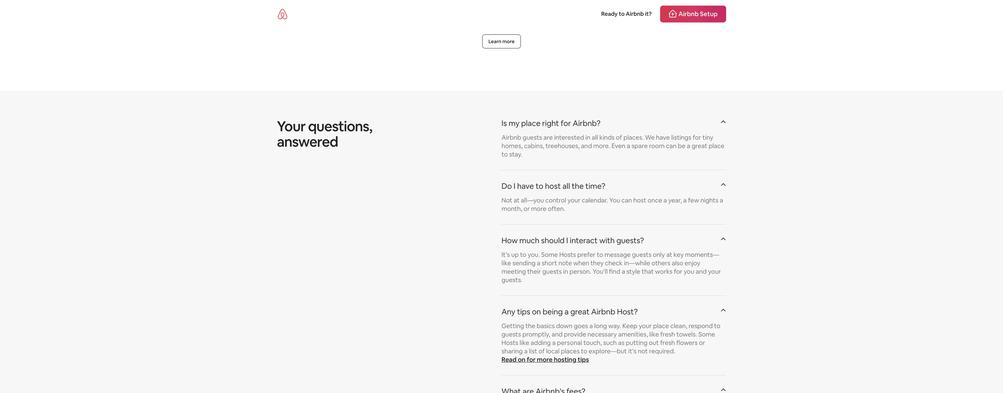 Task type: vqa. For each thing, say whether or not it's contained in the screenshot.
"time?"
yes



Task type: describe. For each thing, give the bounding box(es) containing it.
person.
[[570, 268, 592, 276]]

ready
[[602, 10, 618, 18]]

not at all—you control your calendar. you can host once a year, a few nights a month, or more often.
[[502, 196, 724, 213]]

note
[[559, 259, 572, 267]]

learn more link
[[483, 34, 521, 48]]

let
[[566, 0, 575, 8]]

homes,
[[502, 142, 523, 150]]

that inside it's up to you. some hosts prefer to message guests only at key moments— like sending a short note when they check in—while others also enjoy meeting their guests in person. you'll find a style that works for you and your guests.
[[642, 268, 654, 276]]

answered
[[277, 133, 338, 151]]

available
[[465, 10, 496, 20]]

a left year,
[[664, 196, 668, 204]]

1 horizontal spatial like
[[520, 339, 530, 347]]

being
[[543, 307, 563, 317]]

once
[[648, 196, 663, 204]]

a right the be
[[687, 142, 691, 150]]

earn.
[[634, 10, 652, 20]]

list
[[529, 347, 538, 355]]

guests inside airbnb guests are interested in all kinds of places. we have listings for tiny homes, cabins, treehouses, and more. even a spare room can be a great place to stay.
[[523, 133, 543, 141]]

airbnb left setup
[[679, 10, 699, 18]]

at inside the not at all—you control your calendar. you can host once a year, a few nights a month, or more often.
[[514, 196, 520, 204]]

more inside the not at all—you control your calendar. you can host once a year, a few nights a month, or more often.
[[532, 205, 547, 213]]

also
[[672, 259, 684, 267]]

airbnb inside airbnb guests are interested in all kinds of places. we have listings for tiny homes, cabins, treehouses, and more. even a spare room can be a great place to stay.
[[502, 133, 522, 141]]

for inside airbnb guests are interested in all kinds of places. we have listings for tiny homes, cabins, treehouses, and more. even a spare room can be a great place to stay.
[[693, 133, 702, 141]]

any tips on being a great airbnb host? button
[[502, 302, 727, 322]]

on inside getting the basics down goes a long way. keep your place clean, respond to guests promptly, and provide necessary amenities, like fresh towels. some hosts like adding a personal touch, such as putting out fresh flowers or sharing a list of local places to explore—but it's not required. read on for more hosting tips
[[518, 356, 526, 364]]

with inside dropdown button
[[600, 236, 615, 245]]

your inside the not at all—you control your calendar. you can host once a year, a few nights a month, or more often.
[[568, 196, 581, 204]]

great inside airbnb guests are interested in all kinds of places. we have listings for tiny homes, cabins, treehouses, and more. even a spare room can be a great place to stay.
[[692, 142, 708, 150]]

as
[[619, 339, 625, 347]]

to inside dropdown button
[[536, 181, 544, 191]]

rent
[[592, 0, 606, 8]]

amenities,
[[619, 330, 649, 338]]

promptly,
[[523, 330, 551, 338]]

all for host
[[563, 181, 571, 191]]

enjoy
[[685, 259, 701, 267]]

i inside dropdown button
[[567, 236, 569, 245]]

it
[[393, 10, 398, 20]]

airbnb inside dropdown button
[[592, 307, 616, 317]]

key
[[674, 251, 684, 259]]

airbnb left it?
[[626, 10, 644, 18]]

setup
[[701, 10, 718, 18]]

for inside getting the basics down goes a long way. keep your place clean, respond to guests promptly, and provide necessary amenities, like fresh towels. some hosts like adding a personal touch, such as putting out fresh flowers or sharing a list of local places to explore—but it's not required. read on for more hosting tips
[[527, 356, 536, 364]]

such
[[604, 339, 617, 347]]

long
[[595, 322, 607, 330]]

personal
[[557, 339, 583, 347]]

some inside getting the basics down goes a long way. keep your place clean, respond to guests promptly, and provide necessary amenities, like fresh towels. some hosts like adding a personal touch, such as putting out fresh flowers or sharing a list of local places to explore—but it's not required. read on for more hosting tips
[[699, 330, 716, 338]]

that inside we've partnered with apartment buildings across the us that let you rent a place to live and airbnb it part-time. explore available apartments and find out what you can earn.
[[550, 0, 564, 8]]

places
[[561, 347, 580, 355]]

how
[[502, 236, 518, 245]]

how much should i interact with guests?
[[502, 236, 645, 245]]

partnered
[[372, 0, 408, 8]]

prefer
[[578, 251, 596, 259]]

should
[[542, 236, 565, 245]]

like inside it's up to you. some hosts prefer to message guests only at key moments— like sending a short note when they check in—while others also enjoy meeting their guests in person. you'll find a style that works for you and your guests.
[[502, 259, 512, 267]]

keep
[[623, 322, 638, 330]]

it's up to you. some hosts prefer to message guests only at key moments— like sending a short note when they check in—while others also enjoy meeting their guests in person. you'll find a style that works for you and your guests.
[[502, 251, 722, 284]]

place inside airbnb guests are interested in all kinds of places. we have listings for tiny homes, cabins, treehouses, and more. even a spare room can be a great place to stay.
[[709, 142, 725, 150]]

can inside airbnb guests are interested in all kinds of places. we have listings for tiny homes, cabins, treehouses, and more. even a spare room can be a great place to stay.
[[667, 142, 677, 150]]

airbnb homepage image
[[277, 8, 288, 20]]

what
[[586, 10, 603, 20]]

hosts inside it's up to you. some hosts prefer to message guests only at key moments— like sending a short note when they check in—while others also enjoy meeting their guests in person. you'll find a style that works for you and your guests.
[[560, 251, 576, 259]]

others
[[652, 259, 671, 267]]

i inside dropdown button
[[514, 181, 516, 191]]

sending
[[513, 259, 536, 267]]

be
[[678, 142, 686, 150]]

1 vertical spatial you
[[605, 10, 618, 20]]

sharing
[[502, 347, 523, 355]]

1 vertical spatial fresh
[[661, 339, 676, 347]]

place inside getting the basics down goes a long way. keep your place clean, respond to guests promptly, and provide necessary amenities, like fresh towels. some hosts like adding a personal touch, such as putting out fresh flowers or sharing a list of local places to explore—but it's not required. read on for more hosting tips
[[654, 322, 670, 330]]

to inside airbnb guests are interested in all kinds of places. we have listings for tiny homes, cabins, treehouses, and more. even a spare room can be a great place to stay.
[[502, 150, 508, 158]]

guests inside getting the basics down goes a long way. keep your place clean, respond to guests promptly, and provide necessary amenities, like fresh towels. some hosts like adding a personal touch, such as putting out fresh flowers or sharing a list of local places to explore—but it's not required. read on for more hosting tips
[[502, 330, 521, 338]]

and down we've
[[352, 10, 365, 20]]

down
[[557, 322, 573, 330]]

a right nights
[[720, 196, 724, 204]]

you.
[[528, 251, 540, 259]]

you inside it's up to you. some hosts prefer to message guests only at key moments— like sending a short note when they check in—while others also enjoy meeting their guests in person. you'll find a style that works for you and your guests.
[[684, 268, 695, 276]]

even
[[612, 142, 626, 150]]

clean,
[[671, 322, 688, 330]]

in inside airbnb guests are interested in all kinds of places. we have listings for tiny homes, cabins, treehouses, and more. even a spare room can be a great place to stay.
[[586, 133, 591, 141]]

your questions, answered
[[277, 117, 373, 151]]

0 horizontal spatial you
[[577, 0, 590, 8]]

goes
[[574, 322, 589, 330]]

any tips on being a great airbnb host?
[[502, 307, 638, 317]]

my
[[509, 118, 520, 128]]

hosting
[[554, 356, 577, 364]]

respond
[[689, 322, 713, 330]]

nights
[[701, 196, 719, 204]]

listings
[[672, 133, 692, 141]]

time?
[[586, 181, 606, 191]]

short
[[542, 259, 558, 267]]

interact
[[570, 236, 598, 245]]

with inside we've partnered with apartment buildings across the us that let you rent a place to live and airbnb it part-time. explore available apartments and find out what you can earn.
[[409, 0, 425, 8]]

basics
[[537, 322, 555, 330]]

0 vertical spatial fresh
[[661, 330, 676, 338]]

cabins,
[[525, 142, 545, 150]]

control
[[546, 196, 567, 204]]

when
[[574, 259, 590, 267]]

necessary
[[588, 330, 617, 338]]

explore—but
[[589, 347, 627, 355]]

way.
[[609, 322, 622, 330]]

questions,
[[308, 117, 373, 135]]

places.
[[624, 133, 644, 141]]

of inside getting the basics down goes a long way. keep your place clean, respond to guests promptly, and provide necessary amenities, like fresh towels. some hosts like adding a personal touch, such as putting out fresh flowers or sharing a list of local places to explore—but it's not required. read on for more hosting tips
[[539, 347, 545, 355]]

and inside airbnb guests are interested in all kinds of places. we have listings for tiny homes, cabins, treehouses, and more. even a spare room can be a great place to stay.
[[582, 142, 592, 150]]

is my place right for airbnb? button
[[502, 113, 727, 133]]

spare
[[632, 142, 648, 150]]

room
[[650, 142, 665, 150]]

place inside dropdown button
[[522, 118, 541, 128]]

we've
[[348, 0, 370, 8]]

a inside we've partnered with apartment buildings across the us that let you rent a place to live and airbnb it part-time. explore available apartments and find out what you can earn.
[[608, 0, 612, 8]]

adding
[[531, 339, 551, 347]]

airbnb setup link
[[661, 6, 727, 22]]

kinds
[[600, 133, 615, 141]]

a left 'list'
[[525, 347, 528, 355]]

the for time?
[[572, 181, 584, 191]]



Task type: locate. For each thing, give the bounding box(es) containing it.
you right let
[[577, 0, 590, 8]]

interested
[[555, 133, 585, 141]]

meeting
[[502, 268, 526, 276]]

guests up cabins,
[[523, 133, 543, 141]]

airbnb down partnered
[[367, 10, 391, 20]]

1 vertical spatial i
[[567, 236, 569, 245]]

that
[[550, 0, 564, 8], [642, 268, 654, 276]]

more down local
[[537, 356, 553, 364]]

can inside we've partnered with apartment buildings across the us that let you rent a place to live and airbnb it part-time. explore available apartments and find out what you can earn.
[[620, 10, 633, 20]]

0 vertical spatial or
[[524, 205, 530, 213]]

message
[[605, 251, 631, 259]]

have up the room
[[657, 133, 670, 141]]

all inside airbnb guests are interested in all kinds of places. we have listings for tiny homes, cabins, treehouses, and more. even a spare room can be a great place to stay.
[[592, 133, 599, 141]]

1 vertical spatial have
[[518, 181, 534, 191]]

of inside airbnb guests are interested in all kinds of places. we have listings for tiny homes, cabins, treehouses, and more. even a spare room can be a great place to stay.
[[617, 133, 623, 141]]

host inside dropdown button
[[546, 181, 561, 191]]

some
[[542, 251, 558, 259], [699, 330, 716, 338]]

it's
[[629, 347, 637, 355]]

to right 'respond'
[[715, 322, 721, 330]]

learn
[[489, 38, 502, 44]]

a up ready
[[608, 0, 612, 8]]

have
[[657, 133, 670, 141], [518, 181, 534, 191]]

some down 'respond'
[[699, 330, 716, 338]]

for up interested
[[561, 118, 572, 128]]

0 horizontal spatial all
[[563, 181, 571, 191]]

flowers
[[677, 339, 698, 347]]

1 horizontal spatial out
[[649, 339, 659, 347]]

0 vertical spatial on
[[532, 307, 541, 317]]

to up "all—you"
[[536, 181, 544, 191]]

for left tiny
[[693, 133, 702, 141]]

hosts inside getting the basics down goes a long way. keep your place clean, respond to guests promptly, and provide necessary amenities, like fresh towels. some hosts like adding a personal touch, such as putting out fresh flowers or sharing a list of local places to explore—but it's not required. read on for more hosting tips
[[502, 339, 519, 347]]

i right do at the top
[[514, 181, 516, 191]]

find inside we've partnered with apartment buildings across the us that let you rent a place to live and airbnb it part-time. explore available apartments and find out what you can earn.
[[556, 10, 570, 20]]

2 vertical spatial can
[[622, 196, 633, 204]]

tips right any
[[517, 307, 531, 317]]

or right flowers
[[700, 339, 706, 347]]

great
[[692, 142, 708, 150], [571, 307, 590, 317]]

tips inside getting the basics down goes a long way. keep your place clean, respond to guests promptly, and provide necessary amenities, like fresh towels. some hosts like adding a personal touch, such as putting out fresh flowers or sharing a list of local places to explore—but it's not required. read on for more hosting tips
[[578, 356, 589, 364]]

0 horizontal spatial have
[[518, 181, 534, 191]]

0 horizontal spatial with
[[409, 0, 425, 8]]

1 vertical spatial that
[[642, 268, 654, 276]]

touch,
[[584, 339, 602, 347]]

1 vertical spatial in
[[564, 268, 569, 276]]

1 vertical spatial the
[[572, 181, 584, 191]]

to right up
[[521, 251, 527, 259]]

right
[[543, 118, 560, 128]]

1 horizontal spatial that
[[642, 268, 654, 276]]

often.
[[548, 205, 566, 213]]

to inside we've partnered with apartment buildings across the us that let you rent a place to live and airbnb it part-time. explore available apartments and find out what you can earn.
[[635, 0, 643, 8]]

buildings
[[466, 0, 498, 8]]

getting
[[502, 322, 525, 330]]

0 vertical spatial in
[[586, 133, 591, 141]]

have up "all—you"
[[518, 181, 534, 191]]

0 vertical spatial of
[[617, 133, 623, 141]]

read
[[502, 356, 517, 364]]

2 horizontal spatial like
[[650, 330, 660, 338]]

1 horizontal spatial hosts
[[560, 251, 576, 259]]

for inside is my place right for airbnb? dropdown button
[[561, 118, 572, 128]]

at inside it's up to you. some hosts prefer to message guests only at key moments— like sending a short note when they check in—while others also enjoy meeting their guests in person. you'll find a style that works for you and your guests.
[[667, 251, 673, 259]]

that left let
[[550, 0, 564, 8]]

with
[[409, 0, 425, 8], [600, 236, 615, 245]]

your down moments—
[[709, 268, 722, 276]]

1 vertical spatial your
[[709, 268, 722, 276]]

for down 'list'
[[527, 356, 536, 364]]

the inside getting the basics down goes a long way. keep your place clean, respond to guests promptly, and provide necessary amenities, like fresh towels. some hosts like adding a personal touch, such as putting out fresh flowers or sharing a list of local places to explore—but it's not required. read on for more hosting tips
[[526, 322, 536, 330]]

0 horizontal spatial hosts
[[502, 339, 519, 347]]

on left being
[[532, 307, 541, 317]]

place inside we've partnered with apartment buildings across the us that let you rent a place to live and airbnb it part-time. explore available apartments and find out what you can earn.
[[614, 0, 633, 8]]

0 vertical spatial at
[[514, 196, 520, 204]]

2 vertical spatial your
[[639, 322, 652, 330]]

host?
[[618, 307, 638, 317]]

for down also
[[675, 268, 683, 276]]

can
[[620, 10, 633, 20], [667, 142, 677, 150], [622, 196, 633, 204]]

1 vertical spatial at
[[667, 251, 673, 259]]

0 vertical spatial hosts
[[560, 251, 576, 259]]

are
[[544, 133, 553, 141]]

hosts
[[560, 251, 576, 259], [502, 339, 519, 347]]

i
[[514, 181, 516, 191], [567, 236, 569, 245]]

a up local
[[553, 339, 556, 347]]

tips down places
[[578, 356, 589, 364]]

0 vertical spatial find
[[556, 10, 570, 20]]

style
[[627, 268, 641, 276]]

airbnb inside we've partnered with apartment buildings across the us that let you rent a place to live and airbnb it part-time. explore available apartments and find out what you can earn.
[[367, 10, 391, 20]]

0 horizontal spatial your
[[568, 196, 581, 204]]

1 horizontal spatial you
[[605, 10, 618, 20]]

to up earn.
[[635, 0, 643, 8]]

with up message
[[600, 236, 615, 245]]

have inside dropdown button
[[518, 181, 534, 191]]

the for us
[[525, 0, 537, 8]]

putting
[[626, 339, 648, 347]]

guests down short
[[543, 268, 562, 276]]

1 vertical spatial or
[[700, 339, 706, 347]]

host left once
[[634, 196, 647, 204]]

1 horizontal spatial host
[[634, 196, 647, 204]]

1 horizontal spatial your
[[639, 322, 652, 330]]

have inside airbnb guests are interested in all kinds of places. we have listings for tiny homes, cabins, treehouses, and more. even a spare room can be a great place to stay.
[[657, 133, 670, 141]]

your inside getting the basics down goes a long way. keep your place clean, respond to guests promptly, and provide necessary amenities, like fresh towels. some hosts like adding a personal touch, such as putting out fresh flowers or sharing a list of local places to explore—but it's not required. read on for more hosting tips
[[639, 322, 652, 330]]

airbnb guests are interested in all kinds of places. we have listings for tiny homes, cabins, treehouses, and more. even a spare room can be a great place to stay.
[[502, 133, 725, 158]]

1 horizontal spatial of
[[617, 133, 623, 141]]

2 vertical spatial more
[[537, 356, 553, 364]]

year,
[[669, 196, 682, 204]]

1 vertical spatial with
[[600, 236, 615, 245]]

at up month,
[[514, 196, 520, 204]]

your right control
[[568, 196, 581, 204]]

1 vertical spatial on
[[518, 356, 526, 364]]

us
[[538, 0, 548, 8]]

at left key
[[667, 251, 673, 259]]

0 vertical spatial can
[[620, 10, 633, 20]]

0 horizontal spatial that
[[550, 0, 564, 8]]

on right read
[[518, 356, 526, 364]]

0 vertical spatial your
[[568, 196, 581, 204]]

airbnb up homes,
[[502, 133, 522, 141]]

more
[[503, 38, 515, 44], [532, 205, 547, 213], [537, 356, 553, 364]]

place up ready to airbnb it?
[[614, 0, 633, 8]]

apartments
[[498, 10, 540, 20]]

0 vertical spatial that
[[550, 0, 564, 8]]

calendar.
[[582, 196, 609, 204]]

0 horizontal spatial host
[[546, 181, 561, 191]]

or inside the not at all—you control your calendar. you can host once a year, a few nights a month, or more often.
[[524, 205, 530, 213]]

and inside it's up to you. some hosts prefer to message guests only at key moments— like sending a short note when they check in—while others also enjoy meeting their guests in person. you'll find a style that works for you and your guests.
[[696, 268, 707, 276]]

find inside it's up to you. some hosts prefer to message guests only at key moments— like sending a short note when they check in—while others also enjoy meeting their guests in person. you'll find a style that works for you and your guests.
[[610, 268, 621, 276]]

at
[[514, 196, 520, 204], [667, 251, 673, 259]]

fresh down clean,
[[661, 330, 676, 338]]

a right being
[[565, 307, 569, 317]]

the inside dropdown button
[[572, 181, 584, 191]]

guests
[[523, 133, 543, 141], [633, 251, 652, 259], [543, 268, 562, 276], [502, 330, 521, 338]]

treehouses,
[[546, 142, 580, 150]]

0 horizontal spatial i
[[514, 181, 516, 191]]

in down the airbnb?
[[586, 133, 591, 141]]

place right my
[[522, 118, 541, 128]]

stay.
[[510, 150, 523, 158]]

your
[[568, 196, 581, 204], [709, 268, 722, 276], [639, 322, 652, 330]]

2 vertical spatial you
[[684, 268, 695, 276]]

how much should i interact with guests? button
[[502, 230, 727, 251]]

or down "all—you"
[[524, 205, 530, 213]]

it?
[[646, 10, 652, 18]]

1 horizontal spatial at
[[667, 251, 673, 259]]

it's
[[502, 251, 510, 259]]

0 vertical spatial great
[[692, 142, 708, 150]]

to up they
[[597, 251, 604, 259]]

can inside the not at all—you control your calendar. you can host once a year, a few nights a month, or more often.
[[622, 196, 633, 204]]

up
[[512, 251, 519, 259]]

1 horizontal spatial or
[[700, 339, 706, 347]]

and down us
[[541, 10, 555, 20]]

and inside getting the basics down goes a long way. keep your place clean, respond to guests promptly, and provide necessary amenities, like fresh towels. some hosts like adding a personal touch, such as putting out fresh flowers or sharing a list of local places to explore—but it's not required. read on for more hosting tips
[[552, 330, 563, 338]]

0 vertical spatial the
[[525, 0, 537, 8]]

0 vertical spatial out
[[572, 10, 584, 20]]

like up the required.
[[650, 330, 660, 338]]

1 vertical spatial of
[[539, 347, 545, 355]]

out down let
[[572, 10, 584, 20]]

1 vertical spatial find
[[610, 268, 621, 276]]

we
[[646, 133, 655, 141]]

do i have to host all the time? button
[[502, 176, 727, 196]]

0 vertical spatial tips
[[517, 307, 531, 317]]

1 horizontal spatial all
[[592, 133, 599, 141]]

airbnb setup
[[679, 10, 718, 18]]

1 horizontal spatial with
[[600, 236, 615, 245]]

0 horizontal spatial out
[[572, 10, 584, 20]]

or
[[524, 205, 530, 213], [700, 339, 706, 347]]

can right you
[[622, 196, 633, 204]]

1 vertical spatial more
[[532, 205, 547, 213]]

you down rent
[[605, 10, 618, 20]]

can left the be
[[667, 142, 677, 150]]

0 vertical spatial all
[[592, 133, 599, 141]]

0 vertical spatial more
[[503, 38, 515, 44]]

the left 'time?'
[[572, 181, 584, 191]]

like
[[502, 259, 512, 267], [650, 330, 660, 338], [520, 339, 530, 347]]

the up promptly,
[[526, 322, 536, 330]]

hosts up sharing
[[502, 339, 519, 347]]

guests up in—while
[[633, 251, 652, 259]]

all—you
[[521, 196, 544, 204]]

to down touch,
[[582, 347, 588, 355]]

that down in—while
[[642, 268, 654, 276]]

a down "places."
[[627, 142, 631, 150]]

hosts up note on the right of page
[[560, 251, 576, 259]]

you down enjoy
[[684, 268, 695, 276]]

0 vertical spatial i
[[514, 181, 516, 191]]

1 horizontal spatial have
[[657, 133, 670, 141]]

find down let
[[556, 10, 570, 20]]

host up control
[[546, 181, 561, 191]]

i right should
[[567, 236, 569, 245]]

1 horizontal spatial find
[[610, 268, 621, 276]]

part-
[[399, 10, 417, 20]]

0 horizontal spatial great
[[571, 307, 590, 317]]

explore
[[437, 10, 464, 20]]

some up short
[[542, 251, 558, 259]]

1 horizontal spatial some
[[699, 330, 716, 338]]

airbnb?
[[573, 118, 601, 128]]

is my place right for airbnb?
[[502, 118, 601, 128]]

or inside getting the basics down goes a long way. keep your place clean, respond to guests promptly, and provide necessary amenities, like fresh towels. some hosts like adding a personal touch, such as putting out fresh flowers or sharing a list of local places to explore—but it's not required. read on for more hosting tips
[[700, 339, 706, 347]]

getting the basics down goes a long way. keep your place clean, respond to guests promptly, and provide necessary amenities, like fresh towels. some hosts like adding a personal touch, such as putting out fresh flowers or sharing a list of local places to explore—but it's not required. read on for more hosting tips
[[502, 322, 721, 364]]

great up goes
[[571, 307, 590, 317]]

all inside dropdown button
[[563, 181, 571, 191]]

0 vertical spatial you
[[577, 0, 590, 8]]

can right ready
[[620, 10, 633, 20]]

2 horizontal spatial you
[[684, 268, 695, 276]]

and
[[352, 10, 365, 20], [541, 10, 555, 20], [582, 142, 592, 150], [696, 268, 707, 276], [552, 330, 563, 338]]

not
[[638, 347, 648, 355]]

great inside dropdown button
[[571, 307, 590, 317]]

airbnb
[[367, 10, 391, 20], [679, 10, 699, 18], [626, 10, 644, 18], [502, 133, 522, 141], [592, 307, 616, 317]]

place
[[614, 0, 633, 8], [522, 118, 541, 128], [709, 142, 725, 150], [654, 322, 670, 330]]

1 horizontal spatial great
[[692, 142, 708, 150]]

1 horizontal spatial on
[[532, 307, 541, 317]]

1 vertical spatial host
[[634, 196, 647, 204]]

a
[[608, 0, 612, 8], [627, 142, 631, 150], [687, 142, 691, 150], [664, 196, 668, 204], [684, 196, 687, 204], [720, 196, 724, 204], [537, 259, 541, 267], [622, 268, 626, 276], [565, 307, 569, 317], [590, 322, 593, 330], [553, 339, 556, 347], [525, 347, 528, 355]]

in down note on the right of page
[[564, 268, 569, 276]]

in
[[586, 133, 591, 141], [564, 268, 569, 276]]

the
[[525, 0, 537, 8], [572, 181, 584, 191], [526, 322, 536, 330]]

and left more.
[[582, 142, 592, 150]]

fresh up the required.
[[661, 339, 676, 347]]

0 vertical spatial some
[[542, 251, 558, 259]]

like up 'list'
[[520, 339, 530, 347]]

they
[[591, 259, 604, 267]]

find down "check"
[[610, 268, 621, 276]]

0 vertical spatial like
[[502, 259, 512, 267]]

your
[[277, 117, 306, 135]]

month,
[[502, 205, 523, 213]]

the left us
[[525, 0, 537, 8]]

0 vertical spatial have
[[657, 133, 670, 141]]

1 horizontal spatial in
[[586, 133, 591, 141]]

place left clean,
[[654, 322, 670, 330]]

guests?
[[617, 236, 645, 245]]

0 horizontal spatial on
[[518, 356, 526, 364]]

0 horizontal spatial like
[[502, 259, 512, 267]]

0 horizontal spatial in
[[564, 268, 569, 276]]

a up "their"
[[537, 259, 541, 267]]

out up the required.
[[649, 339, 659, 347]]

in—while
[[624, 259, 651, 267]]

a left the few
[[684, 196, 687, 204]]

with up part-
[[409, 0, 425, 8]]

live
[[644, 0, 656, 8]]

0 horizontal spatial of
[[539, 347, 545, 355]]

0 horizontal spatial at
[[514, 196, 520, 204]]

0 horizontal spatial tips
[[517, 307, 531, 317]]

0 vertical spatial with
[[409, 0, 425, 8]]

out inside we've partnered with apartment buildings across the us that let you rent a place to live and airbnb it part-time. explore available apartments and find out what you can earn.
[[572, 10, 584, 20]]

a inside dropdown button
[[565, 307, 569, 317]]

great down tiny
[[692, 142, 708, 150]]

like down it's
[[502, 259, 512, 267]]

your up amenities,
[[639, 322, 652, 330]]

airbnb up long
[[592, 307, 616, 317]]

of up even
[[617, 133, 623, 141]]

guests down getting
[[502, 330, 521, 338]]

1 vertical spatial can
[[667, 142, 677, 150]]

out inside getting the basics down goes a long way. keep your place clean, respond to guests promptly, and provide necessary amenities, like fresh towels. some hosts like adding a personal touch, such as putting out fresh flowers or sharing a list of local places to explore—but it's not required. read on for more hosting tips
[[649, 339, 659, 347]]

1 vertical spatial all
[[563, 181, 571, 191]]

1 vertical spatial out
[[649, 339, 659, 347]]

only
[[653, 251, 666, 259]]

host inside the not at all—you control your calendar. you can host once a year, a few nights a month, or more often.
[[634, 196, 647, 204]]

1 vertical spatial great
[[571, 307, 590, 317]]

for inside it's up to you. some hosts prefer to message guests only at key moments— like sending a short note when they check in—while others also enjoy meeting their guests in person. you'll find a style that works for you and your guests.
[[675, 268, 683, 276]]

1 vertical spatial hosts
[[502, 339, 519, 347]]

to left stay.
[[502, 150, 508, 158]]

2 vertical spatial like
[[520, 339, 530, 347]]

1 vertical spatial tips
[[578, 356, 589, 364]]

tiny
[[703, 133, 714, 141]]

on inside dropdown button
[[532, 307, 541, 317]]

provide
[[564, 330, 587, 338]]

0 horizontal spatial find
[[556, 10, 570, 20]]

some inside it's up to you. some hosts prefer to message guests only at key moments— like sending a short note when they check in—while others also enjoy meeting their guests in person. you'll find a style that works for you and your guests.
[[542, 251, 558, 259]]

0 horizontal spatial or
[[524, 205, 530, 213]]

1 vertical spatial some
[[699, 330, 716, 338]]

all
[[592, 133, 599, 141], [563, 181, 571, 191]]

time.
[[417, 10, 435, 20]]

on
[[532, 307, 541, 317], [518, 356, 526, 364]]

more down "all—you"
[[532, 205, 547, 213]]

a left long
[[590, 322, 593, 330]]

more inside getting the basics down goes a long way. keep your place clean, respond to guests promptly, and provide necessary amenities, like fresh towels. some hosts like adding a personal touch, such as putting out fresh flowers or sharing a list of local places to explore—but it's not required. read on for more hosting tips
[[537, 356, 553, 364]]

a left style
[[622, 268, 626, 276]]

moments—
[[686, 251, 720, 259]]

fresh
[[661, 330, 676, 338], [661, 339, 676, 347]]

of down adding
[[539, 347, 545, 355]]

all up control
[[563, 181, 571, 191]]

0 horizontal spatial some
[[542, 251, 558, 259]]

and down down
[[552, 330, 563, 338]]

tips
[[517, 307, 531, 317], [578, 356, 589, 364]]

more right 'learn'
[[503, 38, 515, 44]]

0 vertical spatial host
[[546, 181, 561, 191]]

in inside it's up to you. some hosts prefer to message guests only at key moments— like sending a short note when they check in—while others also enjoy meeting their guests in person. you'll find a style that works for you and your guests.
[[564, 268, 569, 276]]

your inside it's up to you. some hosts prefer to message guests only at key moments— like sending a short note when they check in—while others also enjoy meeting their guests in person. you'll find a style that works for you and your guests.
[[709, 268, 722, 276]]

required.
[[650, 347, 676, 355]]

1 vertical spatial like
[[650, 330, 660, 338]]

more.
[[594, 142, 611, 150]]

to right ready
[[619, 10, 625, 18]]

and down enjoy
[[696, 268, 707, 276]]

tips inside dropdown button
[[517, 307, 531, 317]]

1 horizontal spatial tips
[[578, 356, 589, 364]]

local
[[547, 347, 560, 355]]

all for in
[[592, 133, 599, 141]]

2 horizontal spatial your
[[709, 268, 722, 276]]

place down tiny
[[709, 142, 725, 150]]

1 horizontal spatial i
[[567, 236, 569, 245]]

all up more.
[[592, 133, 599, 141]]

2 vertical spatial the
[[526, 322, 536, 330]]

the inside we've partnered with apartment buildings across the us that let you rent a place to live and airbnb it part-time. explore available apartments and find out what you can earn.
[[525, 0, 537, 8]]

their
[[528, 268, 541, 276]]



